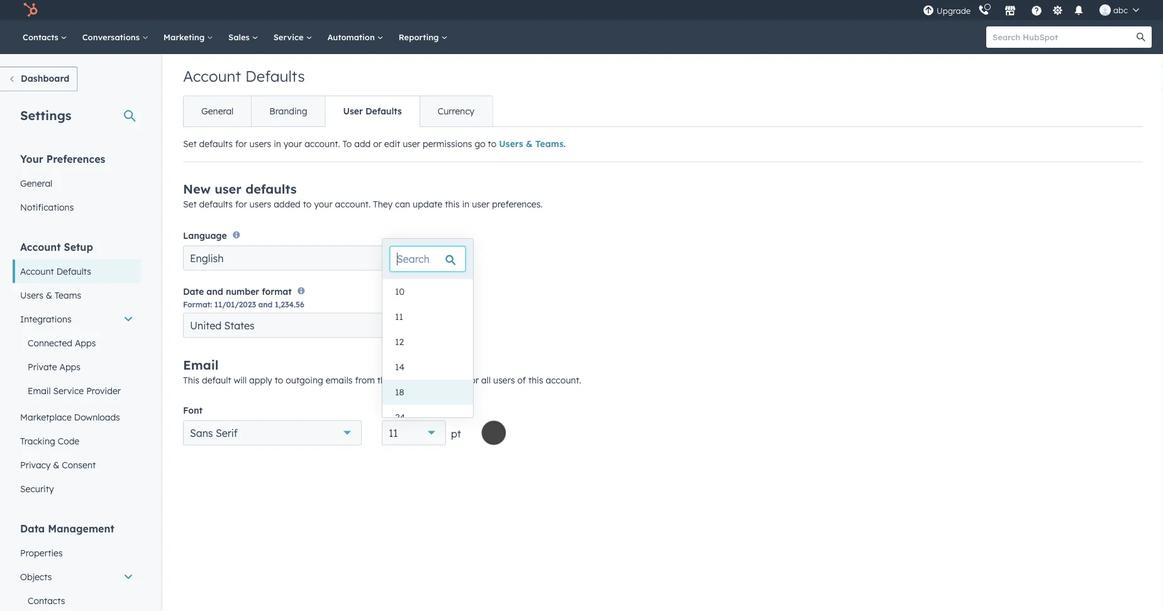 Task type: vqa. For each thing, say whether or not it's contained in the screenshot.
topmost Service
yes



Task type: locate. For each thing, give the bounding box(es) containing it.
2 vertical spatial to
[[275, 375, 283, 386]]

1 vertical spatial defaults
[[245, 181, 297, 197]]

sans serif
[[190, 427, 238, 440]]

2 vertical spatial user
[[472, 199, 490, 210]]

private apps link
[[13, 355, 141, 379]]

the
[[377, 375, 391, 386]]

data management element
[[13, 522, 141, 611]]

0 vertical spatial user
[[403, 138, 420, 149]]

update
[[413, 199, 442, 210]]

preferences
[[46, 153, 105, 165]]

sans
[[190, 427, 213, 440]]

0 horizontal spatial your
[[284, 138, 302, 149]]

0 vertical spatial teams
[[535, 138, 564, 149]]

default
[[202, 375, 231, 386]]

account. right of
[[546, 375, 581, 386]]

dashboard link
[[0, 67, 78, 92]]

0 horizontal spatial to
[[275, 375, 283, 386]]

0 vertical spatial account
[[183, 67, 241, 86]]

account inside "link"
[[20, 266, 54, 277]]

apps
[[75, 338, 96, 349], [59, 361, 81, 372]]

1 vertical spatial in
[[462, 199, 470, 210]]

user right edit
[[403, 138, 420, 149]]

&
[[526, 138, 533, 149], [46, 290, 52, 301], [53, 460, 59, 471]]

10
[[395, 286, 404, 297]]

account up users & teams
[[20, 266, 54, 277]]

1 vertical spatial apps
[[59, 361, 81, 372]]

0 vertical spatial users & teams link
[[499, 138, 564, 149]]

0 horizontal spatial and
[[207, 286, 223, 297]]

properties link
[[13, 541, 141, 565]]

users up integrations
[[20, 290, 43, 301]]

apps for private apps
[[59, 361, 81, 372]]

11 button
[[382, 421, 446, 446]]

defaults up the added
[[245, 181, 297, 197]]

tracking
[[20, 436, 55, 447]]

to right the added
[[303, 199, 312, 210]]

defaults for user defaults link
[[365, 106, 402, 117]]

email this default will apply to outgoing emails from the crm email editor for all users of this account.
[[183, 357, 581, 386]]

contacts down objects
[[28, 595, 65, 606]]

& left .
[[526, 138, 533, 149]]

tracking code
[[20, 436, 79, 447]]

users inside account setup element
[[20, 290, 43, 301]]

1 vertical spatial account
[[20, 241, 61, 253]]

this right 'update'
[[445, 199, 460, 210]]

pt
[[451, 428, 461, 440]]

your
[[20, 153, 43, 165]]

1 horizontal spatial your
[[314, 199, 333, 210]]

users left of
[[493, 375, 515, 386]]

user right new
[[215, 181, 242, 197]]

2 set from the top
[[183, 199, 197, 210]]

users
[[499, 138, 523, 149], [20, 290, 43, 301]]

settings
[[20, 107, 71, 123]]

users & teams link up integrations
[[13, 283, 141, 307]]

account setup element
[[13, 240, 141, 501]]

email service provider link
[[13, 379, 141, 403]]

add
[[354, 138, 371, 149]]

2 vertical spatial account.
[[546, 375, 581, 386]]

set up new
[[183, 138, 197, 149]]

2 vertical spatial account
[[20, 266, 54, 277]]

general for account
[[201, 106, 234, 117]]

1 horizontal spatial &
[[53, 460, 59, 471]]

all
[[481, 375, 491, 386]]

users & teams
[[20, 290, 81, 301]]

0 vertical spatial general link
[[184, 96, 251, 126]]

0 horizontal spatial service
[[53, 385, 84, 396]]

account. left they at the top of page
[[335, 199, 371, 210]]

0 horizontal spatial general
[[20, 178, 52, 189]]

defaults inside "link"
[[56, 266, 91, 277]]

your down branding link
[[284, 138, 302, 149]]

conversations
[[82, 32, 142, 42]]

contacts link down objects
[[13, 589, 141, 611]]

apps down integrations button
[[75, 338, 96, 349]]

0 vertical spatial contacts link
[[15, 20, 75, 54]]

1 horizontal spatial users
[[499, 138, 523, 149]]

gary orlando image
[[1100, 4, 1111, 16]]

1,234.56
[[275, 300, 304, 310]]

united states button
[[183, 313, 466, 338]]

1 vertical spatial users
[[20, 290, 43, 301]]

users & teams link right "go"
[[499, 138, 564, 149]]

2 vertical spatial users
[[493, 375, 515, 386]]

marketplaces button
[[997, 0, 1024, 20]]

2 vertical spatial for
[[467, 375, 479, 386]]

1 vertical spatial user
[[215, 181, 242, 197]]

1 vertical spatial general link
[[13, 171, 141, 195]]

1 vertical spatial service
[[53, 385, 84, 396]]

defaults down "setup"
[[56, 266, 91, 277]]

user defaults
[[343, 106, 402, 117]]

contacts link
[[15, 20, 75, 54], [13, 589, 141, 611]]

& up integrations
[[46, 290, 52, 301]]

service down private apps "link"
[[53, 385, 84, 396]]

your preferences element
[[13, 152, 141, 219]]

users inside email this default will apply to outgoing emails from the crm email editor for all users of this account.
[[493, 375, 515, 386]]

to inside email this default will apply to outgoing emails from the crm email editor for all users of this account.
[[275, 375, 283, 386]]

1 vertical spatial contacts link
[[13, 589, 141, 611]]

help image
[[1031, 6, 1042, 17]]

defaults down new
[[199, 199, 233, 210]]

1 vertical spatial users
[[250, 199, 271, 210]]

calling icon button
[[973, 2, 995, 18]]

conversations link
[[75, 20, 156, 54]]

0 horizontal spatial in
[[274, 138, 281, 149]]

apply
[[249, 375, 272, 386]]

1 horizontal spatial this
[[528, 375, 543, 386]]

privacy & consent link
[[13, 453, 141, 477]]

email inside email this default will apply to outgoing emails from the crm email editor for all users of this account.
[[183, 357, 219, 373]]

account. left to
[[305, 138, 340, 149]]

0 horizontal spatial users
[[20, 290, 43, 301]]

to right "go"
[[488, 138, 497, 149]]

email inside email service provider link
[[28, 385, 51, 396]]

1 vertical spatial account defaults
[[20, 266, 91, 277]]

teams inside account setup element
[[55, 290, 81, 301]]

0 vertical spatial to
[[488, 138, 497, 149]]

apps for connected apps
[[75, 338, 96, 349]]

search image
[[1137, 33, 1146, 42]]

account defaults inside "link"
[[20, 266, 91, 277]]

& right privacy
[[53, 460, 59, 471]]

1 vertical spatial defaults
[[365, 106, 402, 117]]

your preferences
[[20, 153, 105, 165]]

0 vertical spatial email
[[183, 357, 219, 373]]

menu
[[922, 0, 1148, 20]]

2 vertical spatial defaults
[[56, 266, 91, 277]]

12
[[395, 337, 404, 348]]

account. inside new user defaults set defaults for users added to your account. they can update this in user preferences.
[[335, 199, 371, 210]]

1 vertical spatial and
[[258, 300, 273, 310]]

1 set from the top
[[183, 138, 197, 149]]

settings image
[[1052, 5, 1064, 17]]

0 vertical spatial account.
[[305, 138, 340, 149]]

users down branding link
[[250, 138, 271, 149]]

1 horizontal spatial account defaults
[[183, 67, 305, 86]]

editor
[[440, 375, 465, 386]]

0 horizontal spatial general link
[[13, 171, 141, 195]]

account defaults down account setup
[[20, 266, 91, 277]]

1 vertical spatial this
[[528, 375, 543, 386]]

service
[[273, 32, 306, 42], [53, 385, 84, 396]]

2 horizontal spatial &
[[526, 138, 533, 149]]

0 vertical spatial set
[[183, 138, 197, 149]]

2 vertical spatial &
[[53, 460, 59, 471]]

apps inside "link"
[[59, 361, 81, 372]]

and right the date
[[207, 286, 223, 297]]

list box containing 10
[[382, 279, 473, 430]]

1 vertical spatial contacts
[[28, 595, 65, 606]]

and down format
[[258, 300, 273, 310]]

defaults up new
[[199, 138, 233, 149]]

1 vertical spatial 11
[[389, 427, 398, 440]]

service right sales link
[[273, 32, 306, 42]]

1 vertical spatial &
[[46, 290, 52, 301]]

to right apply
[[275, 375, 283, 386]]

defaults right the "user"
[[365, 106, 402, 117]]

0 horizontal spatial &
[[46, 290, 52, 301]]

contacts link down hubspot link
[[15, 20, 75, 54]]

defaults up 'branding'
[[245, 67, 305, 86]]

user
[[403, 138, 420, 149], [215, 181, 242, 197], [472, 199, 490, 210]]

2 horizontal spatial to
[[488, 138, 497, 149]]

1 vertical spatial to
[[303, 199, 312, 210]]

email up the this
[[183, 357, 219, 373]]

objects button
[[13, 565, 141, 589]]

in right 'update'
[[462, 199, 470, 210]]

users right "go"
[[499, 138, 523, 149]]

private apps
[[28, 361, 81, 372]]

general for your
[[20, 178, 52, 189]]

tracking code link
[[13, 429, 141, 453]]

for
[[235, 138, 247, 149], [235, 199, 247, 210], [467, 375, 479, 386]]

users left the added
[[250, 199, 271, 210]]

consent
[[62, 460, 96, 471]]

1 vertical spatial your
[[314, 199, 333, 210]]

1 horizontal spatial service
[[273, 32, 306, 42]]

0 horizontal spatial teams
[[55, 290, 81, 301]]

account down the marketing link
[[183, 67, 241, 86]]

0 vertical spatial this
[[445, 199, 460, 210]]

from
[[355, 375, 375, 386]]

0 horizontal spatial account defaults
[[20, 266, 91, 277]]

marketplace downloads link
[[13, 405, 141, 429]]

0 horizontal spatial this
[[445, 199, 460, 210]]

18 button
[[382, 380, 473, 405]]

account defaults down sales link
[[183, 67, 305, 86]]

24 button
[[382, 405, 473, 430]]

private
[[28, 361, 57, 372]]

11 down 24
[[389, 427, 398, 440]]

1 vertical spatial email
[[28, 385, 51, 396]]

11
[[395, 311, 403, 322], [389, 427, 398, 440]]

1 vertical spatial users & teams link
[[13, 283, 141, 307]]

in down branding link
[[274, 138, 281, 149]]

1 vertical spatial teams
[[55, 290, 81, 301]]

0 vertical spatial your
[[284, 138, 302, 149]]

this right of
[[528, 375, 543, 386]]

users
[[250, 138, 271, 149], [250, 199, 271, 210], [493, 375, 515, 386]]

1 horizontal spatial general
[[201, 106, 234, 117]]

set down new
[[183, 199, 197, 210]]

email down private
[[28, 385, 51, 396]]

hubspot link
[[15, 3, 47, 18]]

11 up the 12
[[395, 311, 403, 322]]

1 horizontal spatial general link
[[184, 96, 251, 126]]

1 vertical spatial for
[[235, 199, 247, 210]]

management
[[48, 522, 114, 535]]

0 vertical spatial general
[[201, 106, 234, 117]]

0 vertical spatial service
[[273, 32, 306, 42]]

1 vertical spatial account.
[[335, 199, 371, 210]]

and
[[207, 286, 223, 297], [258, 300, 273, 310]]

apps up email service provider at the bottom left of page
[[59, 361, 81, 372]]

user left preferences.
[[472, 199, 490, 210]]

0 vertical spatial contacts
[[23, 32, 61, 42]]

contacts down hubspot link
[[23, 32, 61, 42]]

1 horizontal spatial in
[[462, 199, 470, 210]]

account.
[[305, 138, 340, 149], [335, 199, 371, 210], [546, 375, 581, 386]]

preferences.
[[492, 199, 543, 210]]

0 vertical spatial 11
[[395, 311, 403, 322]]

format
[[262, 286, 292, 297]]

0 vertical spatial apps
[[75, 338, 96, 349]]

1 horizontal spatial defaults
[[245, 67, 305, 86]]

2 horizontal spatial defaults
[[365, 106, 402, 117]]

dashboard
[[21, 73, 69, 84]]

abc
[[1114, 5, 1128, 15]]

format:
[[183, 300, 212, 310]]

to
[[488, 138, 497, 149], [303, 199, 312, 210], [275, 375, 283, 386]]

0 horizontal spatial defaults
[[56, 266, 91, 277]]

account left "setup"
[[20, 241, 61, 253]]

list box
[[382, 279, 473, 430]]

general inside your preferences element
[[20, 178, 52, 189]]

this
[[445, 199, 460, 210], [528, 375, 543, 386]]

users & teams link
[[499, 138, 564, 149], [13, 283, 141, 307]]

1 vertical spatial general
[[20, 178, 52, 189]]

marketplaces image
[[1005, 6, 1016, 17]]

1 vertical spatial set
[[183, 199, 197, 210]]

united
[[190, 319, 222, 332]]

& for teams
[[46, 290, 52, 301]]

navigation
[[183, 96, 493, 127]]

1 horizontal spatial email
[[183, 357, 219, 373]]

0 horizontal spatial email
[[28, 385, 51, 396]]

number
[[226, 286, 259, 297]]

your right the added
[[314, 199, 333, 210]]

united states
[[190, 319, 255, 332]]

2 horizontal spatial user
[[472, 199, 490, 210]]

& inside 'link'
[[53, 460, 59, 471]]

notifications
[[20, 202, 74, 213]]

upgrade
[[937, 6, 971, 16]]

to
[[343, 138, 352, 149]]

language
[[183, 230, 227, 241]]

1 horizontal spatial to
[[303, 199, 312, 210]]



Task type: describe. For each thing, give the bounding box(es) containing it.
reporting link
[[391, 20, 455, 54]]

user defaults link
[[325, 96, 419, 126]]

new
[[183, 181, 211, 197]]

crm
[[393, 375, 412, 386]]

11 inside button
[[395, 311, 403, 322]]

11 button
[[382, 304, 473, 330]]

notifications link
[[13, 195, 141, 219]]

english button
[[183, 246, 466, 271]]

states
[[224, 319, 255, 332]]

integrations
[[20, 314, 72, 325]]

upgrade image
[[923, 5, 934, 17]]

reporting
[[399, 32, 441, 42]]

branding
[[269, 106, 307, 117]]

search button
[[1130, 26, 1152, 48]]

1 horizontal spatial teams
[[535, 138, 564, 149]]

sales link
[[221, 20, 266, 54]]

marketing link
[[156, 20, 221, 54]]

currency
[[438, 106, 475, 117]]

navigation containing general
[[183, 96, 493, 127]]

font
[[183, 405, 203, 416]]

0 vertical spatial &
[[526, 138, 533, 149]]

sales
[[228, 32, 252, 42]]

outgoing
[[286, 375, 323, 386]]

will
[[234, 375, 247, 386]]

abc button
[[1092, 0, 1147, 20]]

0 vertical spatial users
[[499, 138, 523, 149]]

your inside new user defaults set defaults for users added to your account. they can update this in user preferences.
[[314, 199, 333, 210]]

defaults for account defaults "link"
[[56, 266, 91, 277]]

marketing
[[163, 32, 207, 42]]

privacy
[[20, 460, 51, 471]]

0 vertical spatial account defaults
[[183, 67, 305, 86]]

.
[[564, 138, 566, 149]]

menu containing abc
[[922, 0, 1148, 20]]

14
[[395, 362, 405, 373]]

& for consent
[[53, 460, 59, 471]]

set inside new user defaults set defaults for users added to your account. they can update this in user preferences.
[[183, 199, 197, 210]]

sans serif button
[[183, 421, 362, 446]]

0 vertical spatial users
[[250, 138, 271, 149]]

account for branding
[[183, 67, 241, 86]]

0 horizontal spatial users & teams link
[[13, 283, 141, 307]]

automation
[[327, 32, 377, 42]]

connected
[[28, 338, 72, 349]]

can
[[395, 199, 410, 210]]

to inside new user defaults set defaults for users added to your account. they can update this in user preferences.
[[303, 199, 312, 210]]

format: 11/01/2023 and 1,234.56
[[183, 300, 304, 310]]

service link
[[266, 20, 320, 54]]

they
[[373, 199, 393, 210]]

marketplace downloads
[[20, 412, 120, 423]]

this inside email this default will apply to outgoing emails from the crm email editor for all users of this account.
[[528, 375, 543, 386]]

email for email service provider
[[28, 385, 51, 396]]

contacts inside data management element
[[28, 595, 65, 606]]

provider
[[86, 385, 121, 396]]

18
[[395, 387, 404, 398]]

24
[[395, 412, 405, 423]]

for inside new user defaults set defaults for users added to your account. they can update this in user preferences.
[[235, 199, 247, 210]]

users inside new user defaults set defaults for users added to your account. they can update this in user preferences.
[[250, 199, 271, 210]]

hubspot image
[[23, 3, 38, 18]]

data management
[[20, 522, 114, 535]]

date and number format
[[183, 286, 292, 297]]

english
[[190, 252, 224, 264]]

account for users & teams
[[20, 241, 61, 253]]

1 horizontal spatial user
[[403, 138, 420, 149]]

integrations button
[[13, 307, 141, 331]]

service inside account setup element
[[53, 385, 84, 396]]

this inside new user defaults set defaults for users added to your account. they can update this in user preferences.
[[445, 199, 460, 210]]

automation link
[[320, 20, 391, 54]]

connected apps
[[28, 338, 96, 349]]

0 horizontal spatial user
[[215, 181, 242, 197]]

marketplace
[[20, 412, 72, 423]]

of
[[517, 375, 526, 386]]

account. inside email this default will apply to outgoing emails from the crm email editor for all users of this account.
[[546, 375, 581, 386]]

0 vertical spatial defaults
[[245, 67, 305, 86]]

0 vertical spatial for
[[235, 138, 247, 149]]

0 vertical spatial defaults
[[199, 138, 233, 149]]

notifications image
[[1073, 6, 1085, 17]]

notifications button
[[1068, 0, 1090, 20]]

code
[[58, 436, 79, 447]]

1 horizontal spatial and
[[258, 300, 273, 310]]

data
[[20, 522, 45, 535]]

go
[[475, 138, 485, 149]]

set defaults for users in your account. to add or edit user permissions go to users & teams .
[[183, 138, 566, 149]]

calling icon image
[[978, 5, 990, 16]]

email
[[415, 375, 438, 386]]

for inside email this default will apply to outgoing emails from the crm email editor for all users of this account.
[[467, 375, 479, 386]]

objects
[[20, 572, 52, 583]]

permissions
[[423, 138, 472, 149]]

branding link
[[251, 96, 325, 126]]

account defaults link
[[13, 260, 141, 283]]

0 vertical spatial in
[[274, 138, 281, 149]]

Search search field
[[390, 247, 466, 272]]

11 inside popup button
[[389, 427, 398, 440]]

properties
[[20, 548, 63, 559]]

emails
[[326, 375, 353, 386]]

privacy & consent
[[20, 460, 96, 471]]

edit
[[384, 138, 400, 149]]

email for email this default will apply to outgoing emails from the crm email editor for all users of this account.
[[183, 357, 219, 373]]

Search HubSpot search field
[[986, 26, 1141, 48]]

1 horizontal spatial users & teams link
[[499, 138, 564, 149]]

in inside new user defaults set defaults for users added to your account. they can update this in user preferences.
[[462, 199, 470, 210]]

setup
[[64, 241, 93, 253]]

or
[[373, 138, 382, 149]]

security link
[[13, 477, 141, 501]]

0 vertical spatial and
[[207, 286, 223, 297]]

2 vertical spatial defaults
[[199, 199, 233, 210]]

connected apps link
[[13, 331, 141, 355]]

email service provider
[[28, 385, 121, 396]]

settings link
[[1050, 3, 1066, 17]]

general link for defaults
[[184, 96, 251, 126]]

date
[[183, 286, 204, 297]]

general link for preferences
[[13, 171, 141, 195]]

11/01/2023
[[214, 300, 256, 310]]

14 button
[[382, 355, 473, 380]]



